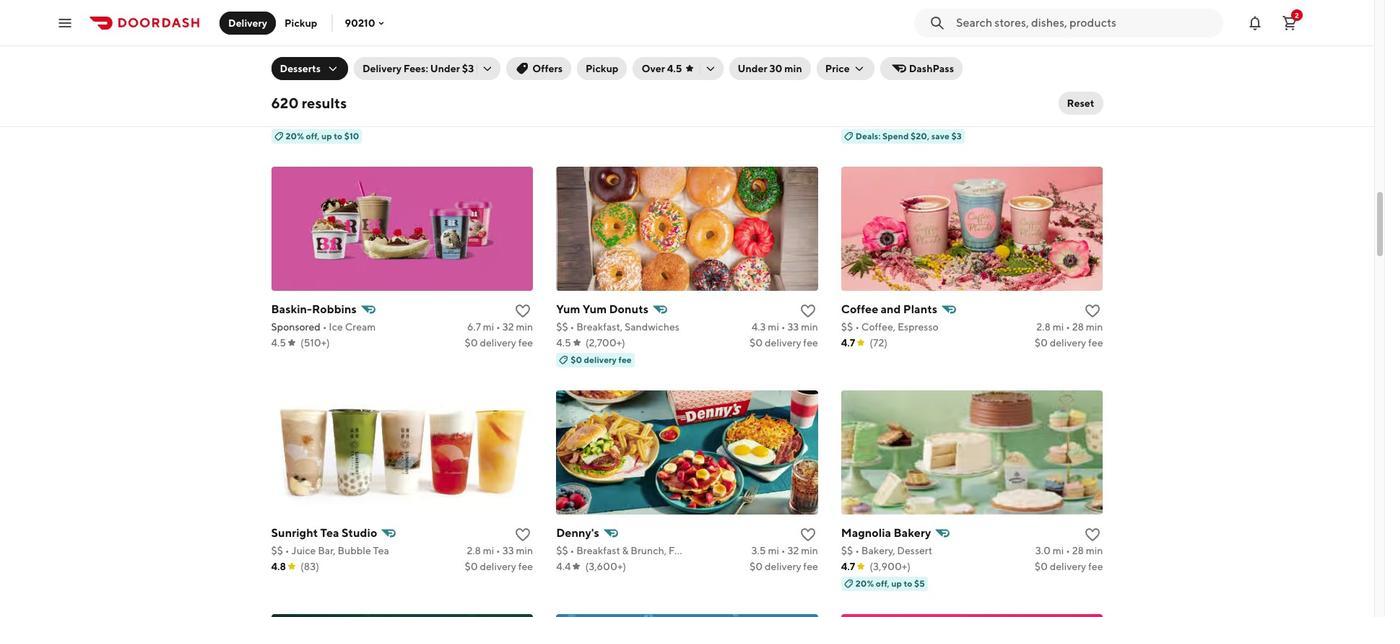 Task type: describe. For each thing, give the bounding box(es) containing it.
4.8
[[271, 561, 286, 573]]

save
[[931, 130, 950, 141]]

$$ down strings
[[271, 97, 283, 109]]

4.5 inside button
[[667, 63, 682, 74]]

3.0 mi • 28 min
[[1036, 545, 1103, 557]]

$​0 for and
[[1035, 337, 1048, 349]]

(4,000+)
[[585, 113, 628, 125]]

620
[[271, 95, 299, 111]]

4.3
[[752, 321, 766, 333]]

breakfast,
[[576, 321, 623, 333]]

(454)
[[300, 113, 326, 125]]

$​0 delivery fee for robbins
[[465, 337, 533, 349]]

fee for sunright tea studio
[[518, 561, 533, 573]]

panera
[[556, 78, 594, 92]]

$0
[[571, 354, 582, 365]]

delivery down (2,700+)
[[584, 354, 617, 365]]

(3,600+)
[[585, 561, 626, 573]]

fee for yum yum donuts
[[803, 337, 818, 349]]

mi for denny's
[[768, 545, 779, 557]]

mi for baskin-robbins
[[483, 321, 494, 333]]

$​0 delivery fee for of
[[465, 113, 533, 125]]

$$ • breakfast & brunch, family meals
[[556, 545, 728, 557]]

0 horizontal spatial $3
[[462, 63, 474, 74]]

30
[[770, 63, 783, 74]]

reset
[[1067, 98, 1095, 109]]

delivery for denny's
[[765, 561, 801, 573]]

1 horizontal spatial tea
[[373, 545, 389, 557]]

deals:
[[856, 130, 881, 141]]

notification bell image
[[1247, 14, 1264, 31]]

café
[[389, 78, 414, 92]]

(510+)
[[301, 337, 330, 349]]

min for magnolia bakery
[[1086, 545, 1103, 557]]

over 4.5
[[642, 63, 682, 74]]

life
[[325, 78, 346, 92]]

over
[[642, 63, 665, 74]]

$20,
[[911, 130, 930, 141]]

$​0 delivery fee for and
[[1035, 337, 1103, 349]]

strings
[[271, 78, 309, 92]]

3.5
[[752, 545, 766, 557]]

1 horizontal spatial pickup button
[[577, 57, 627, 80]]

delivery for sunright tea studio
[[480, 561, 516, 573]]

to for bakery
[[904, 578, 913, 589]]

over 4.5 button
[[633, 57, 723, 80]]

magnolia bakery
[[841, 526, 931, 540]]

mi for coffee and plants
[[1053, 321, 1064, 333]]

cinnabon
[[841, 78, 894, 92]]

studio
[[342, 526, 377, 540]]

$10
[[344, 130, 359, 141]]

min for sunright tea studio
[[516, 545, 533, 557]]

coffee
[[841, 302, 878, 316]]

$$ for denny's
[[556, 545, 568, 557]]

sunright
[[271, 526, 318, 540]]

33 for yum yum donuts
[[788, 321, 799, 333]]

sponsored • ice cream
[[271, 321, 376, 333]]

$​0 for robbins
[[465, 337, 478, 349]]

0 horizontal spatial pickup button
[[276, 11, 326, 34]]

baskin-robbins
[[271, 302, 357, 316]]

4.1
[[1038, 97, 1050, 109]]

under 30 min button
[[729, 57, 811, 80]]

$​0 delivery fee for tea
[[465, 561, 533, 573]]

delivery fees: under $3
[[363, 63, 474, 74]]

2
[[1295, 10, 1299, 19]]

espresso
[[898, 321, 939, 333]]

$​0 delivery fee for yum
[[750, 337, 818, 349]]

(83)
[[301, 561, 319, 573]]

$​0 for tea
[[465, 561, 478, 573]]

1 under from the left
[[430, 63, 460, 74]]

price button
[[817, 57, 874, 80]]

delivery for coffee and plants
[[1050, 337, 1086, 349]]

family
[[669, 545, 699, 557]]

fee down (2,700+)
[[619, 354, 632, 365]]

$​0 for of
[[465, 113, 478, 125]]

delivery button
[[220, 11, 276, 34]]

(s.o.l)
[[348, 78, 386, 92]]

4.1 mi • 35 min
[[1038, 97, 1103, 109]]

4.3 mi • 33 min
[[752, 321, 818, 333]]

20% for magnolia
[[856, 578, 874, 589]]

juice
[[291, 545, 316, 557]]

coffee and plants
[[841, 302, 937, 316]]

0 horizontal spatial breakfast
[[318, 97, 362, 109]]

$$ for coffee and plants
[[841, 321, 853, 333]]

panera bread
[[556, 78, 629, 92]]

open menu image
[[56, 14, 74, 31]]

bar,
[[318, 545, 336, 557]]

sandwiches
[[625, 321, 680, 333]]

offers button
[[507, 57, 571, 80]]

Store search: begin typing to search for stores available on DoorDash text field
[[956, 15, 1215, 31]]

(2,700+)
[[586, 337, 625, 349]]

2.8 mi • 28 min
[[1037, 321, 1103, 333]]

min inside button
[[785, 63, 802, 74]]

32 for baskin-robbins
[[503, 321, 514, 333]]

fee down price button
[[803, 113, 818, 125]]

mi for magnolia bakery
[[1053, 545, 1064, 557]]

$$ for sunright tea studio
[[271, 545, 283, 557]]

4.5 for yum yum donuts
[[556, 337, 571, 349]]

20% for strings
[[286, 130, 304, 141]]

off, for magnolia
[[876, 578, 890, 589]]

$$ • cafe, breakfast
[[271, 97, 362, 109]]

magnolia
[[841, 526, 891, 540]]

cafe,
[[291, 97, 316, 109]]

&
[[622, 545, 629, 557]]

click to add this store to your saved list image for yum yum donuts
[[799, 302, 817, 320]]

4.6
[[556, 113, 571, 125]]

bakery,
[[862, 545, 895, 557]]

click to add this store to your saved list image for denny's
[[799, 526, 817, 544]]

$​0 delivery fee for bakery
[[1035, 561, 1103, 573]]

$0 delivery fee
[[571, 354, 632, 365]]

deals: spend $20, save $3
[[856, 130, 962, 141]]

(3,900+)
[[870, 561, 911, 573]]

sponsored
[[271, 321, 321, 333]]

4.7 for magnolia bakery
[[841, 561, 855, 573]]

33 for sunright tea studio
[[502, 545, 514, 557]]

offers
[[533, 63, 563, 74]]

bread
[[596, 78, 629, 92]]

click to add this store to your saved list image for magnolia bakery
[[1084, 526, 1102, 544]]

4.4 for $​0 delivery fee
[[841, 113, 856, 125]]

delivery for yum yum donuts
[[765, 337, 801, 349]]

(920+)
[[870, 113, 902, 125]]

baskin-
[[271, 302, 312, 316]]

desserts
[[280, 63, 321, 74]]

bakery
[[894, 526, 931, 540]]

2.8 for plants
[[1037, 321, 1051, 333]]

pickup for rightmost pickup button
[[586, 63, 619, 74]]



Task type: vqa. For each thing, say whether or not it's contained in the screenshot.


Task type: locate. For each thing, give the bounding box(es) containing it.
$​0 delivery fee down 6.7 mi • 32 min
[[465, 337, 533, 349]]

0 horizontal spatial pickup
[[285, 17, 317, 29]]

2 yum from the left
[[583, 302, 607, 316]]

to left $5
[[904, 578, 913, 589]]

click to add this store to your saved list image for panera bread
[[799, 78, 817, 96]]

4.4
[[841, 113, 856, 125], [556, 561, 571, 573]]

0 vertical spatial 4.7
[[271, 113, 285, 125]]

2 horizontal spatial 4.5
[[667, 63, 682, 74]]

click to add this store to your saved list image up 2.8 mi • 28 min
[[1084, 302, 1102, 320]]

28
[[1072, 321, 1084, 333], [1072, 545, 1084, 557]]

cream
[[345, 321, 376, 333]]

4.7 for coffee and plants
[[841, 337, 855, 349]]

click to add this store to your saved list image for strings of life (s.o.l) café
[[514, 78, 532, 96]]

and
[[881, 302, 901, 316]]

fee down '2.8 mi • 33 min'
[[518, 561, 533, 573]]

up for bakery
[[891, 578, 902, 589]]

0 vertical spatial 32
[[503, 321, 514, 333]]

delivery down 4.3 mi • 33 min
[[765, 337, 801, 349]]

0 vertical spatial breakfast
[[318, 97, 362, 109]]

1 horizontal spatial under
[[738, 63, 767, 74]]

0 horizontal spatial up
[[321, 130, 332, 141]]

$$ • bakery, dessert
[[841, 545, 933, 557]]

0 vertical spatial delivery
[[228, 17, 267, 29]]

1 vertical spatial $3
[[952, 130, 962, 141]]

1 vertical spatial off,
[[876, 578, 890, 589]]

$$ down denny's
[[556, 545, 568, 557]]

1 vertical spatial pickup button
[[577, 57, 627, 80]]

delivery for strings of life (s.o.l) café
[[480, 113, 516, 125]]

90210 button
[[345, 17, 387, 29]]

0 horizontal spatial off,
[[306, 130, 320, 141]]

4.5 down sponsored at left bottom
[[271, 337, 286, 349]]

•
[[285, 97, 289, 109], [1066, 97, 1070, 109], [323, 321, 327, 333], [496, 321, 501, 333], [570, 321, 574, 333], [781, 321, 786, 333], [855, 321, 860, 333], [1066, 321, 1070, 333], [285, 545, 289, 557], [496, 545, 500, 557], [570, 545, 574, 557], [781, 545, 786, 557], [855, 545, 860, 557], [1066, 545, 1070, 557]]

mi for yum yum donuts
[[768, 321, 779, 333]]

fee down 4.3 mi • 33 min
[[803, 337, 818, 349]]

4.7 left "(72)"
[[841, 337, 855, 349]]

28 for coffee and plants
[[1072, 321, 1084, 333]]

(72)
[[870, 337, 888, 349]]

0 horizontal spatial 4.5
[[271, 337, 286, 349]]

$$ • juice bar, bubble tea
[[271, 545, 389, 557]]

delivery inside button
[[228, 17, 267, 29]]

delivery
[[228, 17, 267, 29], [363, 63, 402, 74]]

1 horizontal spatial delivery
[[363, 63, 402, 74]]

click to add this store to your saved list image for sunright tea studio
[[514, 526, 532, 544]]

bubble
[[338, 545, 371, 557]]

$​0 delivery fee down 2.8 mi • 28 min
[[1035, 337, 1103, 349]]

up for of
[[321, 130, 332, 141]]

0 vertical spatial 28
[[1072, 321, 1084, 333]]

min for baskin-robbins
[[516, 321, 533, 333]]

up down (3,900+)
[[891, 578, 902, 589]]

2 28 from the top
[[1072, 545, 1084, 557]]

fee for magnolia bakery
[[1088, 561, 1103, 573]]

2 under from the left
[[738, 63, 767, 74]]

sunright tea studio
[[271, 526, 377, 540]]

pickup for leftmost pickup button
[[285, 17, 317, 29]]

0 horizontal spatial 20%
[[286, 130, 304, 141]]

1 vertical spatial breakfast
[[576, 545, 620, 557]]

28 for magnolia bakery
[[1072, 545, 1084, 557]]

strings of life (s.o.l) café
[[271, 78, 414, 92]]

4.4 for (3,600+)
[[556, 561, 571, 573]]

1 horizontal spatial 32
[[788, 545, 799, 557]]

delivery down 4.1 mi • 35 min at the top of the page
[[1050, 113, 1086, 125]]

1 horizontal spatial 33
[[788, 321, 799, 333]]

3.5 mi • 32 min
[[752, 545, 818, 557]]

delivery down 3.0 mi • 28 min
[[1050, 561, 1086, 573]]

price
[[825, 63, 850, 74]]

0 horizontal spatial tea
[[320, 526, 339, 540]]

delivery for delivery
[[228, 17, 267, 29]]

click to add this store to your saved list image up 4.3 mi • 33 min
[[799, 302, 817, 320]]

denny's
[[556, 526, 599, 540]]

click to add this store to your saved list image up 6.7 mi • 32 min
[[514, 302, 532, 320]]

1 horizontal spatial 2.8
[[1037, 321, 1051, 333]]

$​0 delivery fee down 4.3 mi • 33 min
[[750, 337, 818, 349]]

pickup button up (4,000+)
[[577, 57, 627, 80]]

20% off, up to $5
[[856, 578, 925, 589]]

20% down (3,900+)
[[856, 578, 874, 589]]

1 vertical spatial click to add this store to your saved list image
[[1084, 526, 1102, 544]]

dashpass
[[909, 63, 954, 74]]

$$ up 4.8
[[271, 545, 283, 557]]

0 horizontal spatial 33
[[502, 545, 514, 557]]

1 horizontal spatial breakfast
[[576, 545, 620, 557]]

delivery for baskin-robbins
[[480, 337, 516, 349]]

donuts
[[609, 302, 649, 316]]

$$ down coffee
[[841, 321, 853, 333]]

delivery down 6.7 mi • 32 min
[[480, 337, 516, 349]]

ice
[[329, 321, 343, 333]]

0 horizontal spatial 4.4
[[556, 561, 571, 573]]

1 horizontal spatial yum
[[583, 302, 607, 316]]

0 vertical spatial 2.8
[[1037, 321, 1051, 333]]

1 vertical spatial 4.7
[[841, 337, 855, 349]]

620 results
[[271, 95, 347, 111]]

breakfast
[[318, 97, 362, 109], [576, 545, 620, 557]]

1 horizontal spatial $3
[[952, 130, 962, 141]]

up down "(454)"
[[321, 130, 332, 141]]

to for of
[[334, 130, 342, 141]]

under left the 30
[[738, 63, 767, 74]]

fee
[[518, 113, 533, 125], [803, 113, 818, 125], [1088, 113, 1103, 125], [518, 337, 533, 349], [803, 337, 818, 349], [1088, 337, 1103, 349], [619, 354, 632, 365], [518, 561, 533, 573], [803, 561, 818, 573], [1088, 561, 1103, 573]]

1 vertical spatial up
[[891, 578, 902, 589]]

plants
[[903, 302, 937, 316]]

pickup up panera bread
[[586, 63, 619, 74]]

0 vertical spatial 33
[[788, 321, 799, 333]]

2.8
[[1037, 321, 1051, 333], [467, 545, 481, 557]]

click to add this store to your saved list image for baskin-robbins
[[514, 302, 532, 320]]

0 horizontal spatial under
[[430, 63, 460, 74]]

1 horizontal spatial up
[[891, 578, 902, 589]]

min for yum yum donuts
[[801, 321, 818, 333]]

32 for denny's
[[788, 545, 799, 557]]

1 vertical spatial to
[[904, 578, 913, 589]]

spend
[[883, 130, 909, 141]]

0 horizontal spatial click to add this store to your saved list image
[[514, 78, 532, 96]]

to left $10
[[334, 130, 342, 141]]

32 right 6.7
[[503, 321, 514, 333]]

4.7 down magnolia on the bottom right of the page
[[841, 561, 855, 573]]

$$ • coffee, espresso
[[841, 321, 939, 333]]

3 items, open order cart image
[[1281, 14, 1299, 31]]

6.7
[[467, 321, 481, 333]]

4.5
[[667, 63, 682, 74], [271, 337, 286, 349], [556, 337, 571, 349]]

dashpass button
[[880, 57, 963, 80]]

$​0 for bakery
[[1035, 561, 1048, 573]]

results
[[302, 95, 347, 111]]

tea up $$ • juice bar, bubble tea
[[320, 526, 339, 540]]

4.7
[[271, 113, 285, 125], [841, 337, 855, 349], [841, 561, 855, 573]]

$$ left breakfast,
[[556, 321, 568, 333]]

1 horizontal spatial click to add this store to your saved list image
[[1084, 526, 1102, 544]]

click to add this store to your saved list image up the reset
[[1084, 78, 1102, 96]]

click to add this store to your saved list image for cinnabon
[[1084, 78, 1102, 96]]

fee down the reset
[[1088, 113, 1103, 125]]

tea right the bubble
[[373, 545, 389, 557]]

1 vertical spatial pickup
[[586, 63, 619, 74]]

4.4 down denny's
[[556, 561, 571, 573]]

click to add this store to your saved list image up '2.8 mi • 33 min'
[[514, 526, 532, 544]]

pickup up "desserts" in the left of the page
[[285, 17, 317, 29]]

click to add this store to your saved list image for coffee and plants
[[1084, 302, 1102, 320]]

1 horizontal spatial to
[[904, 578, 913, 589]]

off, down (3,900+)
[[876, 578, 890, 589]]

1 yum from the left
[[556, 302, 580, 316]]

fee down 2.8 mi • 28 min
[[1088, 337, 1103, 349]]

3.0
[[1036, 545, 1051, 557]]

$​0 delivery fee
[[465, 113, 533, 125], [750, 113, 818, 125], [1035, 113, 1103, 125], [465, 337, 533, 349], [750, 337, 818, 349], [1035, 337, 1103, 349], [465, 561, 533, 573], [750, 561, 818, 573], [1035, 561, 1103, 573]]

4.5 right the over on the top
[[667, 63, 682, 74]]

4.7 down 620
[[271, 113, 285, 125]]

1 horizontal spatial 4.4
[[841, 113, 856, 125]]

0 vertical spatial click to add this store to your saved list image
[[514, 78, 532, 96]]

click to add this store to your saved list image down under 30 min
[[799, 78, 817, 96]]

desserts button
[[271, 57, 348, 80]]

$​0 delivery fee down the 30
[[750, 113, 818, 125]]

$$ down magnolia on the bottom right of the page
[[841, 545, 853, 557]]

$3
[[462, 63, 474, 74], [952, 130, 962, 141]]

min
[[785, 63, 802, 74], [1086, 97, 1103, 109], [516, 321, 533, 333], [801, 321, 818, 333], [1086, 321, 1103, 333], [516, 545, 533, 557], [801, 545, 818, 557], [1086, 545, 1103, 557]]

click to add this store to your saved list image
[[799, 78, 817, 96], [1084, 78, 1102, 96], [514, 302, 532, 320], [799, 302, 817, 320], [1084, 302, 1102, 320], [514, 526, 532, 544], [799, 526, 817, 544]]

fee down 3.5 mi • 32 min
[[803, 561, 818, 573]]

delivery down offers button
[[480, 113, 516, 125]]

delivery for cinnabon
[[1050, 113, 1086, 125]]

click to add this store to your saved list image up 3.5 mi • 32 min
[[799, 526, 817, 544]]

4.5 up $0
[[556, 337, 571, 349]]

0 vertical spatial pickup button
[[276, 11, 326, 34]]

2 button
[[1276, 8, 1304, 37]]

32 right 3.5
[[788, 545, 799, 557]]

fee for cinnabon
[[1088, 113, 1103, 125]]

delivery down '2.8 mi • 33 min'
[[480, 561, 516, 573]]

$$
[[271, 97, 283, 109], [556, 321, 568, 333], [841, 321, 853, 333], [271, 545, 283, 557], [556, 545, 568, 557], [841, 545, 853, 557]]

2 vertical spatial 4.7
[[841, 561, 855, 573]]

$​0 delivery fee down offers button
[[465, 113, 533, 125]]

0 horizontal spatial to
[[334, 130, 342, 141]]

fee down 3.0 mi • 28 min
[[1088, 561, 1103, 573]]

1 vertical spatial 28
[[1072, 545, 1084, 557]]

90210
[[345, 17, 375, 29]]

fee for baskin-robbins
[[518, 337, 533, 349]]

$​0 delivery fee down 3.0 mi • 28 min
[[1035, 561, 1103, 573]]

delivery for delivery fees: under $3
[[363, 63, 402, 74]]

min for coffee and plants
[[1086, 321, 1103, 333]]

35
[[1072, 97, 1084, 109]]

0 vertical spatial to
[[334, 130, 342, 141]]

breakfast up (3,600+)
[[576, 545, 620, 557]]

1 vertical spatial delivery
[[363, 63, 402, 74]]

4.4 up deals:
[[841, 113, 856, 125]]

$​0 for yum
[[750, 337, 763, 349]]

reset button
[[1059, 92, 1103, 115]]

fee for coffee and plants
[[1088, 337, 1103, 349]]

meals
[[701, 545, 728, 557]]

delivery
[[480, 113, 516, 125], [765, 113, 801, 125], [1050, 113, 1086, 125], [480, 337, 516, 349], [765, 337, 801, 349], [1050, 337, 1086, 349], [584, 354, 617, 365], [480, 561, 516, 573], [765, 561, 801, 573], [1050, 561, 1086, 573]]

1 horizontal spatial off,
[[876, 578, 890, 589]]

32
[[503, 321, 514, 333], [788, 545, 799, 557]]

yum
[[556, 302, 580, 316], [583, 302, 607, 316]]

0 vertical spatial tea
[[320, 526, 339, 540]]

20% down "(454)"
[[286, 130, 304, 141]]

fee left 4.6
[[518, 113, 533, 125]]

off, down "(454)"
[[306, 130, 320, 141]]

$$ • breakfast, sandwiches
[[556, 321, 680, 333]]

0 vertical spatial pickup
[[285, 17, 317, 29]]

0 vertical spatial 4.4
[[841, 113, 856, 125]]

fee down 6.7 mi • 32 min
[[518, 337, 533, 349]]

$$ for yum yum donuts
[[556, 321, 568, 333]]

$​0 delivery fee down 3.5 mi • 32 min
[[750, 561, 818, 573]]

delivery down 2.8 mi • 28 min
[[1050, 337, 1086, 349]]

delivery down 3.5 mi • 32 min
[[765, 561, 801, 573]]

$​0 delivery fee down 4.1 mi • 35 min at the top of the page
[[1035, 113, 1103, 125]]

0 vertical spatial off,
[[306, 130, 320, 141]]

1 vertical spatial 32
[[788, 545, 799, 557]]

1 vertical spatial 20%
[[856, 578, 874, 589]]

dessert
[[897, 545, 933, 557]]

1 vertical spatial 2.8
[[467, 545, 481, 557]]

click to add this store to your saved list image up 3.0 mi • 28 min
[[1084, 526, 1102, 544]]

0 horizontal spatial yum
[[556, 302, 580, 316]]

$​0
[[465, 113, 478, 125], [750, 113, 763, 125], [1035, 113, 1048, 125], [465, 337, 478, 349], [750, 337, 763, 349], [1035, 337, 1048, 349], [465, 561, 478, 573], [750, 561, 763, 573], [1035, 561, 1048, 573]]

up
[[321, 130, 332, 141], [891, 578, 902, 589]]

2.8 mi • 33 min
[[467, 545, 533, 557]]

under right fees:
[[430, 63, 460, 74]]

2.8 for studio
[[467, 545, 481, 557]]

delivery for magnolia bakery
[[1050, 561, 1086, 573]]

click to add this store to your saved list image
[[514, 78, 532, 96], [1084, 526, 1102, 544]]

$3 right fees:
[[462, 63, 474, 74]]

robbins
[[312, 302, 357, 316]]

off,
[[306, 130, 320, 141], [876, 578, 890, 589]]

0 horizontal spatial 32
[[503, 321, 514, 333]]

$​0 delivery fee down '2.8 mi • 33 min'
[[465, 561, 533, 573]]

brunch,
[[631, 545, 667, 557]]

6.7 mi • 32 min
[[467, 321, 533, 333]]

breakfast down strings of life (s.o.l) café
[[318, 97, 362, 109]]

under
[[430, 63, 460, 74], [738, 63, 767, 74]]

0 horizontal spatial delivery
[[228, 17, 267, 29]]

to
[[334, 130, 342, 141], [904, 578, 913, 589]]

1 horizontal spatial 20%
[[856, 578, 874, 589]]

0 horizontal spatial 2.8
[[467, 545, 481, 557]]

min for denny's
[[801, 545, 818, 557]]

pickup button
[[276, 11, 326, 34], [577, 57, 627, 80]]

$3 right save
[[952, 130, 962, 141]]

0 vertical spatial 20%
[[286, 130, 304, 141]]

fee for denny's
[[803, 561, 818, 573]]

yum yum donuts
[[556, 302, 649, 316]]

pickup button up "desserts" in the left of the page
[[276, 11, 326, 34]]

1 horizontal spatial 4.5
[[556, 337, 571, 349]]

fee for strings of life (s.o.l) café
[[518, 113, 533, 125]]

tea
[[320, 526, 339, 540], [373, 545, 389, 557]]

$$ for magnolia bakery
[[841, 545, 853, 557]]

click to add this store to your saved list image left panera
[[514, 78, 532, 96]]

1 vertical spatial tea
[[373, 545, 389, 557]]

1 28 from the top
[[1072, 321, 1084, 333]]

off, for strings
[[306, 130, 320, 141]]

1 vertical spatial 4.4
[[556, 561, 571, 573]]

20% off, up to $10
[[286, 130, 359, 141]]

mi
[[1052, 97, 1064, 109], [483, 321, 494, 333], [768, 321, 779, 333], [1053, 321, 1064, 333], [483, 545, 494, 557], [768, 545, 779, 557], [1053, 545, 1064, 557]]

of
[[312, 78, 323, 92]]

0 vertical spatial up
[[321, 130, 332, 141]]

1 vertical spatial 33
[[502, 545, 514, 557]]

0 vertical spatial $3
[[462, 63, 474, 74]]

4.5 for baskin-robbins
[[271, 337, 286, 349]]

under 30 min
[[738, 63, 802, 74]]

delivery down the 30
[[765, 113, 801, 125]]

1 horizontal spatial pickup
[[586, 63, 619, 74]]

mi for sunright tea studio
[[483, 545, 494, 557]]

under inside button
[[738, 63, 767, 74]]



